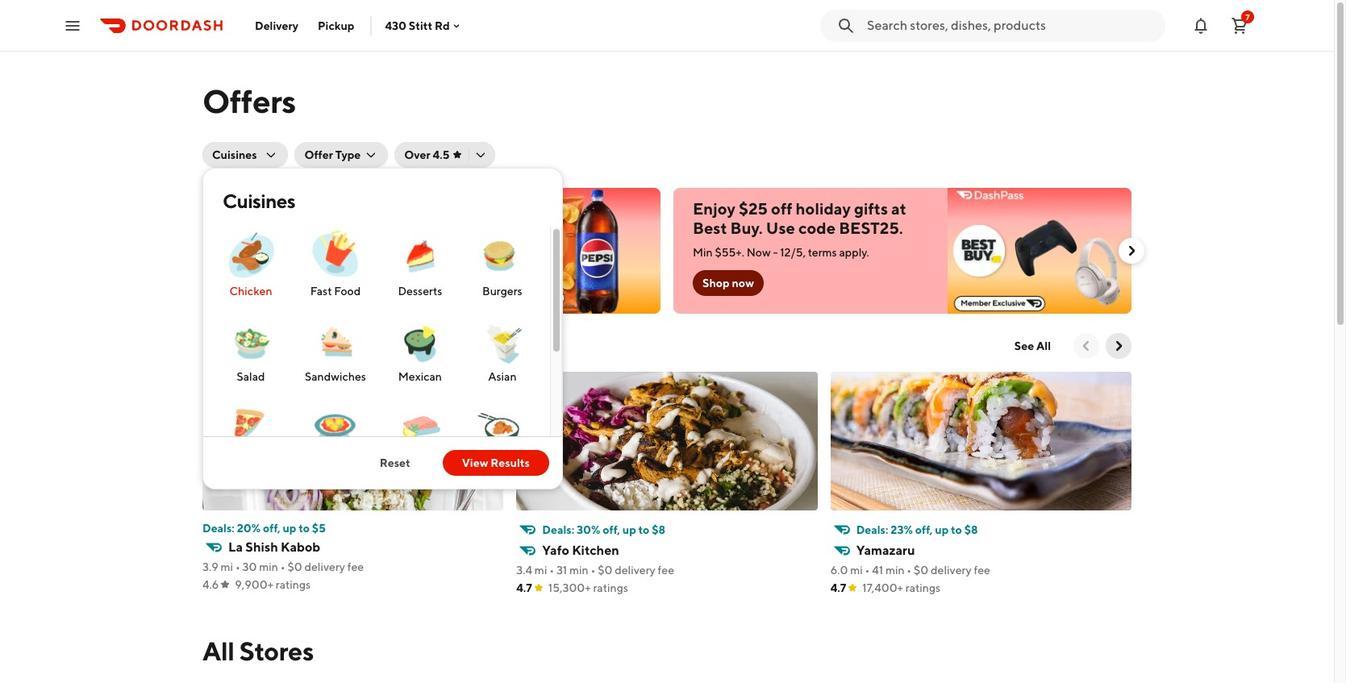 Task type: describe. For each thing, give the bounding box(es) containing it.
salad
[[237, 370, 265, 383]]

deals: for yamazaru
[[856, 523, 888, 536]]

• up the "9,900+ ratings"
[[280, 561, 285, 574]]

20%
[[237, 522, 261, 535]]

see
[[1015, 340, 1034, 352]]

your best deals link
[[202, 333, 341, 359]]

burgers
[[482, 285, 522, 298]]

off
[[771, 199, 792, 218]]

buy
[[328, 199, 357, 218]]

$25
[[739, 199, 768, 218]]

2 horizontal spatial ratings
[[906, 582, 941, 594]]

min for shish
[[259, 561, 278, 574]]

9,900+
[[235, 578, 273, 591]]

3.9
[[202, 561, 218, 574]]

shish
[[245, 540, 278, 555]]

3.9 mi • 30 min • $0 delivery fee
[[202, 561, 364, 574]]

pickup button
[[308, 13, 364, 38]]

430 stitt rd
[[385, 19, 450, 32]]

4.7 for yafo kitchen
[[516, 582, 532, 594]]

deals: 30% off, up to $8
[[542, 523, 666, 536]]

$8 for yafo kitchen
[[652, 523, 666, 536]]

off, for yamazaru
[[915, 523, 933, 536]]

delivery for yamazaru
[[931, 564, 972, 577]]

view results button
[[443, 450, 549, 476]]

• left 30
[[235, 561, 240, 574]]

best25.
[[839, 219, 903, 237]]

order now button
[[222, 267, 297, 293]]

previous button of carousel image
[[1078, 338, 1095, 354]]

terms
[[420, 227, 451, 240]]

match
[[267, 199, 315, 218]]

apply.
[[839, 246, 869, 259]]

1 vertical spatial next button of carousel image
[[1111, 338, 1127, 354]]

deals
[[292, 335, 341, 357]]

fast food
[[310, 285, 361, 298]]

0 vertical spatial all
[[1037, 340, 1051, 352]]

7
[[1246, 12, 1250, 21]]

- for mix
[[318, 199, 325, 218]]

rd
[[435, 19, 450, 32]]

offer type button
[[295, 142, 388, 168]]

over 4.5
[[404, 148, 450, 161]]

0 horizontal spatial all
[[202, 636, 234, 666]]

$5
[[312, 522, 326, 535]]

select
[[240, 227, 271, 240]]

cuisines inside cuisines button
[[212, 148, 257, 161]]

fee for la shish kabob
[[347, 561, 364, 574]]

mix & match - buy 2, save $4
[[222, 199, 434, 218]]

asian
[[488, 370, 517, 383]]

yafo
[[542, 543, 569, 558]]

to for yamazaru
[[951, 523, 962, 536]]

6.0
[[831, 564, 848, 577]]

enjoy $25 off holiday gifts at best buy. use code best25.
[[693, 199, 907, 237]]

• up 15,300+ ratings
[[591, 564, 596, 577]]

mix
[[222, 199, 249, 218]]

mi for la
[[221, 561, 233, 574]]

to for yafo kitchen
[[639, 523, 650, 536]]

up for yamazaru
[[935, 523, 949, 536]]

shop now
[[703, 277, 754, 290]]

12/8.
[[393, 227, 418, 240]]

2 horizontal spatial $0
[[914, 564, 929, 577]]

delivery for yafo kitchen
[[615, 564, 656, 577]]

save
[[378, 199, 411, 218]]

apply
[[222, 243, 250, 256]]

results
[[491, 457, 530, 469]]

fee for yamazaru
[[974, 564, 990, 577]]

17,400+ ratings
[[862, 582, 941, 594]]

4.5
[[433, 148, 450, 161]]

see all link
[[1005, 333, 1061, 359]]

up for yafo kitchen
[[622, 523, 636, 536]]

your
[[202, 335, 244, 357]]

notification bell image
[[1191, 16, 1211, 35]]

30%
[[577, 523, 600, 536]]

sandwiches
[[305, 370, 366, 383]]

30
[[242, 561, 257, 574]]

• left 31
[[549, 564, 554, 577]]

on
[[222, 227, 238, 240]]

31
[[556, 564, 567, 577]]

kitchen
[[572, 543, 619, 558]]

15,300+ ratings
[[548, 582, 628, 594]]

2,
[[361, 199, 374, 218]]

$4
[[415, 199, 434, 218]]

on select pepsi® & more. now - 12/8. terms apply
[[222, 227, 451, 256]]

now for &
[[265, 273, 287, 286]]

min
[[693, 246, 713, 259]]

buy.
[[730, 219, 763, 237]]

all stores
[[202, 636, 314, 666]]



Task type: vqa. For each thing, say whether or not it's contained in the screenshot.
Potato in "2nd Side Choice" GROUP
no



Task type: locate. For each thing, give the bounding box(es) containing it.
deals: up the yamazaru
[[856, 523, 888, 536]]

1 horizontal spatial min
[[570, 564, 589, 577]]

2 horizontal spatial fee
[[974, 564, 990, 577]]

4.7 down 6.0
[[831, 582, 846, 594]]

use
[[766, 219, 795, 237]]

fast
[[310, 285, 332, 298]]

$8 right 23%
[[964, 523, 978, 536]]

off,
[[263, 522, 280, 535], [603, 523, 620, 536], [915, 523, 933, 536]]

0 horizontal spatial min
[[259, 561, 278, 574]]

1 horizontal spatial &
[[318, 227, 326, 240]]

fee for yafo kitchen
[[658, 564, 674, 577]]

Store search: begin typing to search for stores available on DoorDash text field
[[867, 17, 1156, 34]]

shop
[[703, 277, 730, 290]]

0 horizontal spatial fee
[[347, 561, 364, 574]]

type
[[335, 148, 361, 161]]

0 vertical spatial cuisines
[[212, 148, 257, 161]]

0 horizontal spatial delivery
[[304, 561, 345, 574]]

0 horizontal spatial now
[[359, 227, 383, 240]]

12/5,
[[780, 246, 806, 259]]

mi right 6.0
[[850, 564, 863, 577]]

ratings for shish
[[276, 578, 311, 591]]

1 vertical spatial -
[[386, 227, 391, 240]]

7 button
[[1224, 9, 1256, 42]]

deals: 20% off, up to $5
[[202, 522, 326, 535]]

best up salad
[[247, 335, 288, 357]]

0 horizontal spatial &
[[253, 199, 263, 218]]

1 vertical spatial now
[[747, 246, 771, 259]]

ratings down 6.0 mi • 41 min • $0 delivery fee
[[906, 582, 941, 594]]

1 horizontal spatial all
[[1037, 340, 1051, 352]]

$0 down "kabob"
[[287, 561, 302, 574]]

view results
[[462, 457, 530, 469]]

1 horizontal spatial off,
[[603, 523, 620, 536]]

up right 23%
[[935, 523, 949, 536]]

4.7 down 3.4
[[516, 582, 532, 594]]

0 horizontal spatial $8
[[652, 523, 666, 536]]

2 horizontal spatial delivery
[[931, 564, 972, 577]]

to left $5
[[299, 522, 310, 535]]

mi right 3.4
[[535, 564, 547, 577]]

23%
[[891, 523, 913, 536]]

$0 up 17,400+ ratings
[[914, 564, 929, 577]]

- left buy
[[318, 199, 325, 218]]

best inside "link"
[[247, 335, 288, 357]]

fee
[[347, 561, 364, 574], [658, 564, 674, 577], [974, 564, 990, 577]]

up right 30%
[[622, 523, 636, 536]]

la
[[228, 540, 243, 555]]

1 horizontal spatial now
[[732, 277, 754, 290]]

1 $8 from the left
[[652, 523, 666, 536]]

2 horizontal spatial to
[[951, 523, 962, 536]]

now down buy. at the right top
[[747, 246, 771, 259]]

0 vertical spatial -
[[318, 199, 325, 218]]

-
[[318, 199, 325, 218], [386, 227, 391, 240], [773, 246, 778, 259]]

1 horizontal spatial $8
[[964, 523, 978, 536]]

9,900+ ratings
[[235, 578, 311, 591]]

& left more.
[[318, 227, 326, 240]]

1 horizontal spatial best
[[693, 219, 727, 237]]

reset
[[380, 457, 410, 469]]

2 horizontal spatial deals:
[[856, 523, 888, 536]]

off, for yafo kitchen
[[603, 523, 620, 536]]

mi right 3.9
[[221, 561, 233, 574]]

1 horizontal spatial to
[[639, 523, 650, 536]]

ratings for kitchen
[[593, 582, 628, 594]]

$55+.
[[715, 246, 744, 259]]

$0 for kitchen
[[598, 564, 613, 577]]

delivery
[[255, 19, 298, 32]]

2 vertical spatial -
[[773, 246, 778, 259]]

now down 2,
[[359, 227, 383, 240]]

1 horizontal spatial 4.7
[[831, 582, 846, 594]]

reset button
[[360, 450, 430, 476]]

2 $8 from the left
[[964, 523, 978, 536]]

delivery
[[304, 561, 345, 574], [615, 564, 656, 577], [931, 564, 972, 577]]

all
[[1037, 340, 1051, 352], [202, 636, 234, 666]]

now inside button
[[265, 273, 287, 286]]

up up "kabob"
[[283, 522, 296, 535]]

offers
[[202, 82, 296, 120]]

order now
[[231, 273, 287, 286]]

off, right 30%
[[603, 523, 620, 536]]

open menu image
[[63, 16, 82, 35]]

0 horizontal spatial 4.7
[[516, 582, 532, 594]]

best down 'enjoy'
[[693, 219, 727, 237]]

delivery for la shish kabob
[[304, 561, 345, 574]]

pickup
[[318, 19, 354, 32]]

$0 down kitchen
[[598, 564, 613, 577]]

your best deals
[[202, 335, 341, 357]]

offer
[[304, 148, 333, 161]]

$0 for shish
[[287, 561, 302, 574]]

now
[[265, 273, 287, 286], [732, 277, 754, 290]]

now inside on select pepsi® & more. now - 12/8. terms apply
[[359, 227, 383, 240]]

0 horizontal spatial off,
[[263, 522, 280, 535]]

4.6
[[202, 578, 219, 591]]

3.4
[[516, 564, 532, 577]]

deals:
[[202, 522, 235, 535], [542, 523, 574, 536], [856, 523, 888, 536]]

over
[[404, 148, 431, 161]]

• left 41
[[865, 564, 870, 577]]

la shish kabob
[[228, 540, 320, 555]]

1 horizontal spatial $0
[[598, 564, 613, 577]]

terms
[[808, 246, 837, 259]]

more.
[[328, 227, 357, 240]]

min
[[259, 561, 278, 574], [570, 564, 589, 577], [886, 564, 905, 577]]

& inside on select pepsi® & more. now - 12/8. terms apply
[[318, 227, 326, 240]]

min up the "9,900+ ratings"
[[259, 561, 278, 574]]

chicken
[[229, 285, 272, 298]]

0 vertical spatial now
[[359, 227, 383, 240]]

order
[[231, 273, 263, 286]]

- left 12/8.
[[386, 227, 391, 240]]

1 4.7 from the left
[[516, 582, 532, 594]]

to right 23%
[[951, 523, 962, 536]]

deals: for yafo kitchen
[[542, 523, 574, 536]]

holiday
[[796, 199, 851, 218]]

2 horizontal spatial min
[[886, 564, 905, 577]]

0 horizontal spatial now
[[265, 273, 287, 286]]

1 horizontal spatial mi
[[535, 564, 547, 577]]

0 horizontal spatial up
[[283, 522, 296, 535]]

now for $25
[[732, 277, 754, 290]]

next button of carousel image
[[1124, 243, 1140, 259], [1111, 338, 1127, 354]]

1 horizontal spatial delivery
[[615, 564, 656, 577]]

cuisines up mix
[[212, 148, 257, 161]]

now right shop
[[732, 277, 754, 290]]

2 horizontal spatial up
[[935, 523, 949, 536]]

41
[[872, 564, 883, 577]]

off, right 23%
[[915, 523, 933, 536]]

see all
[[1015, 340, 1051, 352]]

now right order
[[265, 273, 287, 286]]

deals: up la
[[202, 522, 235, 535]]

0 vertical spatial &
[[253, 199, 263, 218]]

delivery down 'deals: 23% off, up to $8'
[[931, 564, 972, 577]]

offer type
[[304, 148, 361, 161]]

deals: 23% off, up to $8
[[856, 523, 978, 536]]

2 horizontal spatial -
[[773, 246, 778, 259]]

- inside on select pepsi® & more. now - 12/8. terms apply
[[386, 227, 391, 240]]

1 vertical spatial best
[[247, 335, 288, 357]]

2 4.7 from the left
[[831, 582, 846, 594]]

delivery down "kabob"
[[304, 561, 345, 574]]

1 vertical spatial &
[[318, 227, 326, 240]]

0 horizontal spatial deals:
[[202, 522, 235, 535]]

ratings down 3.4 mi • 31 min • $0 delivery fee
[[593, 582, 628, 594]]

4.7 for yamazaru
[[831, 582, 846, 594]]

to right 30%
[[639, 523, 650, 536]]

deals: up yafo
[[542, 523, 574, 536]]

mexican
[[398, 370, 442, 383]]

3 items, open order cart image
[[1230, 16, 1249, 35]]

enjoy
[[693, 199, 736, 218]]

mi
[[221, 561, 233, 574], [535, 564, 547, 577], [850, 564, 863, 577]]

0 horizontal spatial to
[[299, 522, 310, 535]]

delivery down kitchen
[[615, 564, 656, 577]]

0 vertical spatial next button of carousel image
[[1124, 243, 1140, 259]]

up
[[283, 522, 296, 535], [622, 523, 636, 536], [935, 523, 949, 536]]

0 horizontal spatial $0
[[287, 561, 302, 574]]

delivery button
[[245, 13, 308, 38]]

now inside 'button'
[[732, 277, 754, 290]]

min for kitchen
[[570, 564, 589, 577]]

1 vertical spatial all
[[202, 636, 234, 666]]

&
[[253, 199, 263, 218], [318, 227, 326, 240]]

cuisines button
[[202, 142, 288, 168]]

min $55+. now - 12/5, terms apply.
[[693, 246, 869, 259]]

now
[[359, 227, 383, 240], [747, 246, 771, 259]]

- for min
[[773, 246, 778, 259]]

0 horizontal spatial ratings
[[276, 578, 311, 591]]

min right 41
[[886, 564, 905, 577]]

1 horizontal spatial -
[[386, 227, 391, 240]]

stores
[[239, 636, 314, 666]]

cuisines up select
[[223, 190, 295, 212]]

0 horizontal spatial mi
[[221, 561, 233, 574]]

2 horizontal spatial off,
[[915, 523, 933, 536]]

3.4 mi • 31 min • $0 delivery fee
[[516, 564, 674, 577]]

& right mix
[[253, 199, 263, 218]]

all left stores
[[202, 636, 234, 666]]

- left 12/5,
[[773, 246, 778, 259]]

kabob
[[281, 540, 320, 555]]

over 4.5 button
[[395, 142, 496, 168]]

430
[[385, 19, 406, 32]]

0 horizontal spatial -
[[318, 199, 325, 218]]

min right 31
[[570, 564, 589, 577]]

6.0 mi • 41 min • $0 delivery fee
[[831, 564, 990, 577]]

all right see
[[1037, 340, 1051, 352]]

1 horizontal spatial up
[[622, 523, 636, 536]]

0 vertical spatial best
[[693, 219, 727, 237]]

2 horizontal spatial mi
[[850, 564, 863, 577]]

1 horizontal spatial fee
[[658, 564, 674, 577]]

off, up la shish kabob
[[263, 522, 280, 535]]

•
[[235, 561, 240, 574], [280, 561, 285, 574], [549, 564, 554, 577], [591, 564, 596, 577], [865, 564, 870, 577], [907, 564, 912, 577]]

$8 for yamazaru
[[964, 523, 978, 536]]

4.7
[[516, 582, 532, 594], [831, 582, 846, 594]]

yafo kitchen
[[542, 543, 619, 558]]

best
[[693, 219, 727, 237], [247, 335, 288, 357]]

$8 right 30%
[[652, 523, 666, 536]]

• up 17,400+ ratings
[[907, 564, 912, 577]]

view
[[462, 457, 488, 469]]

$0
[[287, 561, 302, 574], [598, 564, 613, 577], [914, 564, 929, 577]]

mi for yafo
[[535, 564, 547, 577]]

stitt
[[409, 19, 432, 32]]

1 horizontal spatial now
[[747, 246, 771, 259]]

15,300+
[[548, 582, 591, 594]]

$8
[[652, 523, 666, 536], [964, 523, 978, 536]]

yamazaru
[[856, 543, 915, 558]]

best inside enjoy $25 off holiday gifts at best buy. use code best25.
[[693, 219, 727, 237]]

430 stitt rd button
[[385, 19, 463, 32]]

ratings down '3.9 mi • 30 min • $0 delivery fee'
[[276, 578, 311, 591]]

1 horizontal spatial deals:
[[542, 523, 574, 536]]

shop now button
[[693, 270, 764, 296]]

0 horizontal spatial best
[[247, 335, 288, 357]]

1 horizontal spatial ratings
[[593, 582, 628, 594]]

at
[[891, 199, 907, 218]]

1 vertical spatial cuisines
[[223, 190, 295, 212]]

gifts
[[854, 199, 888, 218]]



